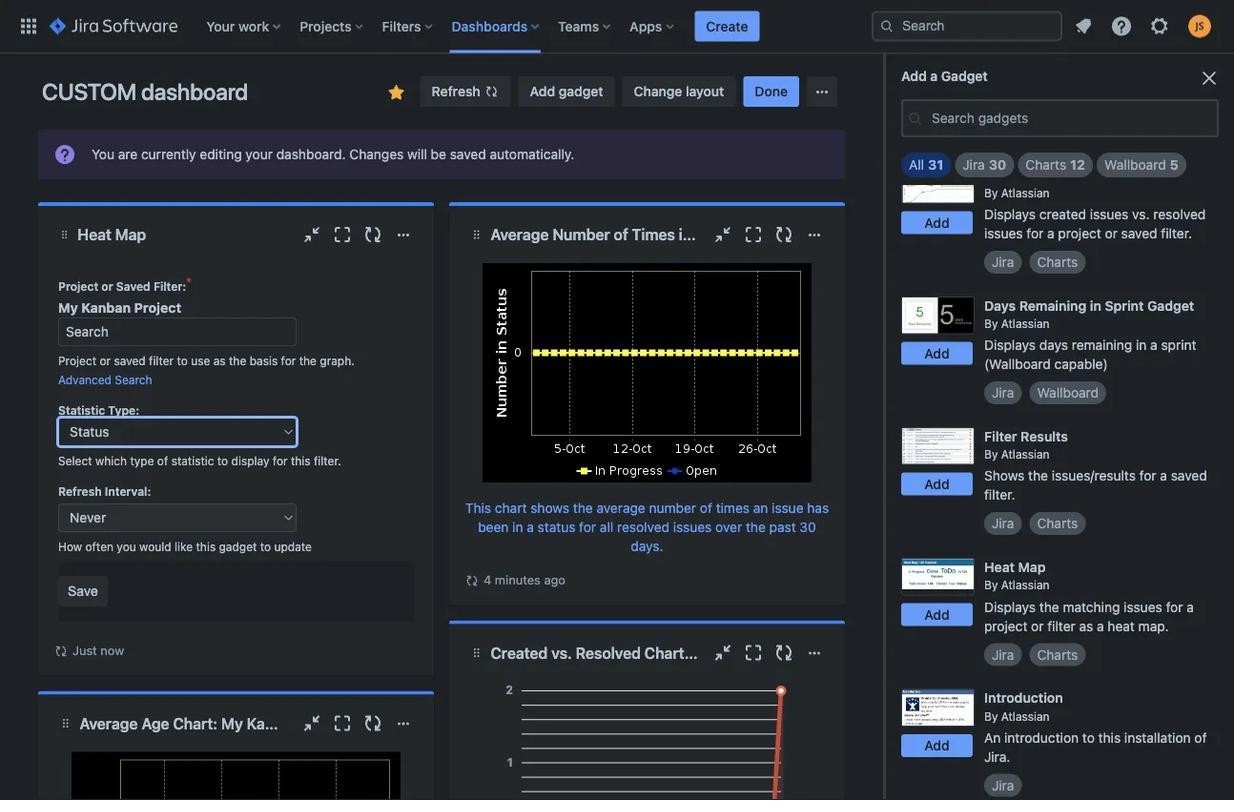 Task type: locate. For each thing, give the bounding box(es) containing it.
gadget down teams popup button
[[559, 83, 603, 99]]

resolved down 5
[[1153, 206, 1206, 222]]

bubble charts help you identify popular and significant issues by displaying data in four dimensions.
[[984, 57, 1197, 110]]

basis
[[250, 354, 278, 367]]

for right "issues/results"
[[1139, 468, 1156, 484]]

an arrow curved in a circular way on the button that refreshes the dashboard image
[[464, 573, 480, 588], [53, 644, 69, 659]]

average for average number of times in status : my kanban project
[[491, 226, 549, 244]]

1 vertical spatial vs.
[[1132, 206, 1150, 222]]

the right shows
[[1028, 468, 1048, 484]]

displays left created
[[984, 206, 1036, 222]]

0 horizontal spatial gadget
[[219, 540, 257, 553]]

wallboard
[[1104, 157, 1166, 173], [1037, 385, 1099, 401]]

1 vertical spatial resolved
[[617, 519, 670, 535]]

search field inside banner
[[872, 11, 1062, 41]]

jira down (wallboard
[[992, 385, 1014, 401]]

to inside introduction by atlassian an introduction to this installation of jira.
[[1082, 730, 1095, 745]]

filter. inside "filter results by atlassian shows the issues/results for a saved filter."
[[984, 487, 1015, 503]]

or up introduction
[[1031, 618, 1044, 634]]

this right like
[[196, 540, 216, 553]]

all
[[600, 519, 613, 535]]

2 add button from the top
[[901, 211, 973, 234]]

0 vertical spatial filter
[[149, 354, 174, 367]]

0 horizontal spatial as
[[213, 354, 226, 367]]

close icon image
[[1198, 67, 1221, 90]]

resolved inside created vs. resolved chart by atlassian displays created issues vs. resolved issues for a project or saved filter.
[[1061, 167, 1120, 182]]

of inside heat map region
[[157, 454, 168, 467]]

vs. for displays
[[1039, 167, 1058, 182]]

0 vertical spatial wallboard
[[1104, 157, 1166, 173]]

this right display
[[291, 454, 311, 467]]

2 horizontal spatial this
[[1098, 730, 1121, 745]]

chart
[[1123, 167, 1159, 182]]

are
[[118, 146, 138, 162]]

by up an
[[984, 709, 998, 723]]

1 horizontal spatial map
[[1018, 559, 1046, 575]]

my
[[753, 226, 775, 244], [58, 300, 78, 316], [693, 644, 714, 662], [221, 714, 243, 733]]

kanban left maximize average age chart: my kanban project image at the left bottom of the page
[[247, 714, 301, 733]]

by down days
[[984, 317, 998, 330]]

for inside "filter results by atlassian shows the issues/results for a saved filter."
[[1139, 468, 1156, 484]]

you inside bubble charts help you identify popular and significant issues by displaying data in four dimensions.
[[1105, 57, 1128, 72]]

1 horizontal spatial gadget
[[1147, 298, 1194, 313]]

add down days remaining in sprint gadget image on the right of the page
[[924, 345, 950, 361]]

by inside heat map by atlassian displays the matching issues for a project or filter as a heat map.
[[984, 579, 998, 592]]

jira for introduction
[[992, 777, 1014, 793]]

heat inside heat map by atlassian displays the matching issues for a project or filter as a heat map.
[[984, 559, 1015, 575]]

times
[[716, 500, 750, 516]]

for left all
[[579, 519, 596, 535]]

issues down the 'jira 30'
[[984, 226, 1023, 241]]

ago
[[544, 573, 566, 587]]

vs. down ago at the bottom left
[[551, 644, 572, 662]]

1 horizontal spatial you
[[1105, 57, 1128, 72]]

0 horizontal spatial 30
[[800, 519, 816, 535]]

0 vertical spatial this
[[291, 454, 311, 467]]

charts down "issues/results"
[[1037, 516, 1078, 531]]

gadget inside add gadget button
[[559, 83, 603, 99]]

days remaining in sprint gadget by atlassian displays days remaining in a sprint (wallboard capable)
[[984, 298, 1196, 372]]

minimize created vs. resolved chart: my kanban project image
[[711, 641, 734, 664]]

issue
[[772, 500, 804, 516]]

for right display
[[273, 454, 288, 467]]

add button down heat map image
[[901, 603, 973, 626]]

gadget up displaying
[[941, 68, 988, 84]]

1 horizontal spatial gadget
[[559, 83, 603, 99]]

0 horizontal spatial project
[[984, 618, 1028, 634]]

1 vertical spatial resolved
[[576, 644, 641, 662]]

introduction by atlassian an introduction to this installation of jira.
[[984, 690, 1207, 764]]

1 horizontal spatial filter.
[[984, 487, 1015, 503]]

1 vertical spatial an arrow curved in a circular way on the button that refreshes the dashboard image
[[53, 644, 69, 659]]

by down filter
[[984, 448, 998, 461]]

to right introduction
[[1082, 730, 1095, 745]]

filter.
[[1161, 226, 1192, 241], [314, 454, 341, 467], [984, 487, 1015, 503]]

created vs. resolved chart image
[[901, 166, 975, 203]]

refresh inside button
[[432, 83, 480, 99]]

as inside "project or saved filter to use as the basis for the graph. advanced search"
[[213, 354, 226, 367]]

displays up (wallboard
[[984, 337, 1036, 353]]

or inside "project or saved filter to use as the basis for the graph. advanced search"
[[100, 354, 111, 367]]

map inside heat map by atlassian displays the matching issues for a project or filter as a heat map.
[[1018, 559, 1046, 575]]

0 vertical spatial project
[[1058, 226, 1101, 241]]

notifications image
[[1072, 15, 1095, 38]]

refresh image
[[484, 84, 499, 99]]

filter. down 5
[[1161, 226, 1192, 241]]

resolved up the days.
[[617, 519, 670, 535]]

1 horizontal spatial chart:
[[644, 644, 689, 662]]

displays inside created vs. resolved chart by atlassian displays created issues vs. resolved issues for a project or saved filter.
[[984, 206, 1036, 222]]

created vs. resolved chart by atlassian displays created issues vs. resolved issues for a project or saved filter.
[[984, 167, 1206, 241]]

jira up days
[[992, 254, 1014, 270]]

3 displays from the top
[[984, 599, 1036, 615]]

jira for created
[[992, 254, 1014, 270]]

atlassian down days
[[1001, 317, 1050, 330]]

project down created
[[1058, 226, 1101, 241]]

by right heat map image
[[984, 579, 998, 592]]

1 vertical spatial refresh
[[58, 484, 102, 498]]

days
[[1039, 337, 1068, 353]]

0 vertical spatial vs.
[[1039, 167, 1058, 182]]

maximize created vs. resolved chart: my kanban project image
[[742, 641, 765, 664]]

bubble
[[984, 57, 1027, 72]]

1 vertical spatial map
[[1018, 559, 1046, 575]]

1 horizontal spatial resolved
[[1153, 206, 1206, 222]]

my right :
[[753, 226, 775, 244]]

heat
[[1108, 618, 1135, 634]]

average for average age chart: my kanban project
[[80, 714, 138, 733]]

displays inside heat map by atlassian displays the matching issues for a project or filter as a heat map.
[[984, 599, 1036, 615]]

charts inside bubble charts help you identify popular and significant issues by displaying data in four dimensions.
[[1031, 57, 1072, 72]]

a
[[930, 68, 938, 84], [1047, 226, 1054, 241], [1150, 337, 1158, 353], [1160, 468, 1167, 484], [527, 519, 534, 535], [1187, 599, 1194, 615], [1097, 618, 1104, 634]]

1 vertical spatial displays
[[984, 337, 1036, 353]]

0 horizontal spatial filter
[[149, 354, 174, 367]]

0 horizontal spatial you
[[117, 540, 136, 553]]

1 vertical spatial undefined generated chart image image
[[72, 752, 401, 800]]

jira down shows
[[992, 516, 1014, 531]]

automatically.
[[490, 146, 574, 162]]

filter
[[149, 354, 174, 367], [1047, 618, 1076, 634]]

2 atlassian from the top
[[1001, 317, 1050, 330]]

kanban down project or saved filter:
[[81, 300, 131, 316]]

1 vertical spatial gadget
[[219, 540, 257, 553]]

as down matching on the bottom right
[[1079, 618, 1093, 634]]

appswitcher icon image
[[17, 15, 40, 38]]

1 horizontal spatial wallboard
[[1104, 157, 1166, 173]]

1 horizontal spatial project
[[1058, 226, 1101, 241]]

3 add button from the top
[[901, 342, 973, 365]]

1 horizontal spatial filter
[[1047, 618, 1076, 634]]

map up saved at the top left of page
[[115, 226, 146, 244]]

heat for heat map
[[77, 226, 111, 244]]

5 atlassian from the top
[[1001, 709, 1050, 723]]

teams
[[558, 18, 599, 34]]

project up introduction
[[984, 618, 1028, 634]]

this left 'installation'
[[1098, 730, 1121, 745]]

refresh
[[432, 83, 480, 99], [58, 484, 102, 498]]

type
[[130, 454, 154, 467]]

display
[[231, 454, 269, 467]]

advanced
[[58, 373, 112, 386]]

days remaining in sprint gadget image
[[901, 297, 975, 334]]

to left use
[[177, 354, 188, 367]]

or
[[1105, 226, 1118, 241], [101, 279, 113, 293], [100, 354, 111, 367], [1031, 618, 1044, 634]]

0 vertical spatial as
[[213, 354, 226, 367]]

advanced search link
[[58, 373, 152, 386]]

4 by from the top
[[984, 579, 998, 592]]

0 vertical spatial search field
[[872, 11, 1062, 41]]

add gadget button
[[519, 76, 615, 107]]

sprint
[[1105, 298, 1144, 313]]

4 atlassian from the top
[[1001, 579, 1050, 592]]

add button down days remaining in sprint gadget image on the right of the page
[[901, 342, 973, 365]]

map for heat map
[[115, 226, 146, 244]]

search field inside heat map region
[[58, 318, 297, 346]]

0 horizontal spatial filter.
[[314, 454, 341, 467]]

0 vertical spatial undefined generated chart image image
[[483, 263, 812, 483]]

wallboard down capable)
[[1037, 385, 1099, 401]]

0 vertical spatial filter.
[[1161, 226, 1192, 241]]

0 vertical spatial resolved
[[1061, 167, 1120, 182]]

average
[[597, 500, 645, 516]]

jira up introduction
[[992, 647, 1014, 662]]

age
[[141, 714, 169, 733]]

an arrow curved in a circular way on the button that refreshes the dashboard image inside heat map region
[[53, 644, 69, 659]]

undefined generated chart image image
[[483, 263, 812, 483], [72, 752, 401, 800]]

statistic
[[58, 403, 105, 417]]

which
[[95, 454, 127, 467]]

saved
[[450, 146, 486, 162], [1121, 226, 1157, 241], [114, 354, 146, 367], [1171, 468, 1207, 484]]

5 add button from the top
[[901, 603, 973, 626]]

saved right "issues/results"
[[1171, 468, 1207, 484]]

2 vertical spatial vs.
[[551, 644, 572, 662]]

a inside "filter results by atlassian shows the issues/results for a saved filter."
[[1160, 468, 1167, 484]]

filter inside "project or saved filter to use as the basis for the graph. advanced search"
[[149, 354, 174, 367]]

0 horizontal spatial map
[[115, 226, 146, 244]]

resolved
[[1153, 206, 1206, 222], [617, 519, 670, 535]]

1 horizontal spatial average
[[491, 226, 549, 244]]

data
[[1050, 95, 1077, 110]]

status
[[538, 519, 575, 535]]

1 vertical spatial created
[[491, 644, 548, 662]]

changes
[[349, 146, 404, 162]]

all
[[909, 157, 924, 173]]

editing
[[200, 146, 242, 162]]

0 vertical spatial displays
[[984, 206, 1036, 222]]

as right use
[[213, 354, 226, 367]]

charts up and
[[1031, 57, 1072, 72]]

how
[[58, 540, 82, 553]]

for down created
[[1027, 226, 1044, 241]]

an arrow curved in a circular way on the button that refreshes the dashboard image left 4
[[464, 573, 480, 588]]

gadget right like
[[219, 540, 257, 553]]

project inside "project or saved filter to use as the basis for the graph. advanced search"
[[58, 354, 96, 367]]

atlassian right heat map image
[[1001, 579, 1050, 592]]

1 horizontal spatial vs.
[[1039, 167, 1058, 182]]

identify
[[1131, 57, 1177, 72]]

for right basis
[[281, 354, 296, 367]]

gadget
[[559, 83, 603, 99], [219, 540, 257, 553]]

3 by from the top
[[984, 448, 998, 461]]

3 atlassian from the top
[[1001, 448, 1050, 461]]

popular
[[984, 76, 1031, 91]]

days
[[984, 298, 1016, 313]]

1 horizontal spatial heat
[[984, 559, 1015, 575]]

a inside this chart shows the average number of times an issue has been in a status for all resolved issues over the past 30 days.
[[527, 519, 534, 535]]

displaying
[[984, 95, 1046, 110]]

the left 'graph.'
[[299, 354, 317, 367]]

add button for created
[[901, 211, 973, 234]]

created left "12"
[[984, 167, 1036, 182]]

charts up remaining
[[1037, 254, 1078, 270]]

0 horizontal spatial vs.
[[551, 644, 572, 662]]

average left number
[[491, 226, 549, 244]]

0 horizontal spatial refresh
[[58, 484, 102, 498]]

jira down "jira." at bottom
[[992, 777, 1014, 793]]

0 vertical spatial gadget
[[559, 83, 603, 99]]

0 horizontal spatial gadget
[[941, 68, 988, 84]]

saved
[[116, 279, 150, 293]]

1 horizontal spatial search field
[[872, 11, 1062, 41]]

the down an
[[746, 519, 766, 535]]

gadget
[[941, 68, 988, 84], [1147, 298, 1194, 313]]

your profile and settings image
[[1188, 15, 1211, 38]]

1 vertical spatial filter
[[1047, 618, 1076, 634]]

heat right heat map image
[[984, 559, 1015, 575]]

kanban
[[779, 226, 833, 244], [81, 300, 131, 316], [718, 644, 772, 662], [247, 714, 301, 733]]

refresh button
[[420, 76, 511, 107]]

1 horizontal spatial an arrow curved in a circular way on the button that refreshes the dashboard image
[[464, 573, 480, 588]]

filter results by atlassian shows the issues/results for a saved filter.
[[984, 428, 1207, 503]]

filter. right display
[[314, 454, 341, 467]]

0 horizontal spatial chart:
[[173, 714, 218, 733]]

1 by from the top
[[984, 186, 998, 200]]

charts up introduction
[[1037, 647, 1078, 662]]

or up 'sprint'
[[1105, 226, 1118, 241]]

remaining
[[1019, 298, 1087, 313]]

30 left charts 12
[[989, 157, 1007, 173]]

jira
[[992, 123, 1014, 139], [963, 157, 985, 173], [992, 254, 1014, 270], [992, 385, 1014, 401], [992, 516, 1014, 531], [992, 647, 1014, 662], [992, 777, 1014, 793]]

of
[[614, 226, 628, 244], [157, 454, 168, 467], [700, 500, 712, 516], [1194, 730, 1207, 745]]

1 vertical spatial filter.
[[314, 454, 341, 467]]

issues down number
[[673, 519, 712, 535]]

for inside heat map by atlassian displays the matching issues for a project or filter as a heat map.
[[1166, 599, 1183, 615]]

1 horizontal spatial undefined generated chart image image
[[483, 263, 812, 483]]

5
[[1170, 157, 1179, 173]]

vs.
[[1039, 167, 1058, 182], [1132, 206, 1150, 222], [551, 644, 572, 662]]

select
[[58, 454, 92, 467]]

banner
[[0, 0, 1234, 53]]

search image
[[879, 19, 895, 34]]

an arrow curved in a circular way on the button that refreshes the dashboard image inside the average number of times in status : my kanban project region
[[464, 573, 480, 588]]

2 vertical spatial displays
[[984, 599, 1036, 615]]

atlassian inside "filter results by atlassian shows the issues/results for a saved filter."
[[1001, 448, 1050, 461]]

banner containing your work
[[0, 0, 1234, 53]]

30 inside this chart shows the average number of times an issue has been in a status for all resolved issues over the past 30 days.
[[800, 519, 816, 535]]

heat up project or saved filter:
[[77, 226, 111, 244]]

created for created vs. resolved chart: my kanban project
[[491, 644, 548, 662]]

by inside introduction by atlassian an introduction to this installation of jira.
[[984, 709, 998, 723]]

the
[[229, 354, 246, 367], [299, 354, 317, 367], [1028, 468, 1048, 484], [573, 500, 593, 516], [746, 519, 766, 535], [1039, 599, 1059, 615]]

1 atlassian from the top
[[1001, 186, 1050, 200]]

or up advanced search link
[[100, 354, 111, 367]]

to left display
[[217, 454, 228, 467]]

0 horizontal spatial created
[[491, 644, 548, 662]]

vs. for project
[[551, 644, 572, 662]]

filter. down shows
[[984, 487, 1015, 503]]

vs. left "12"
[[1039, 167, 1058, 182]]

add gadget
[[530, 83, 603, 99]]

gadget inside days remaining in sprint gadget by atlassian displays days remaining in a sprint (wallboard capable)
[[1147, 298, 1194, 313]]

my inside heat map region
[[58, 300, 78, 316]]

issues inside heat map by atlassian displays the matching issues for a project or filter as a heat map.
[[1124, 599, 1162, 615]]

an arrow curved in a circular way on the button that refreshes the dashboard image left just in the left bottom of the page
[[53, 644, 69, 659]]

all 31
[[909, 157, 944, 173]]

1 displays from the top
[[984, 206, 1036, 222]]

0 horizontal spatial resolved
[[617, 519, 670, 535]]

now
[[100, 643, 124, 658]]

add right refresh icon
[[530, 83, 555, 99]]

by inside "filter results by atlassian shows the issues/results for a saved filter."
[[984, 448, 998, 461]]

maximize average age chart: my kanban project image
[[331, 712, 354, 735]]

your
[[206, 18, 235, 34]]

30
[[989, 157, 1007, 173], [800, 519, 816, 535]]

0 vertical spatial refresh
[[432, 83, 480, 99]]

more dashboard actions image
[[811, 80, 834, 103]]

jira software image
[[50, 15, 178, 38], [50, 15, 178, 38]]

0 vertical spatial resolved
[[1153, 206, 1206, 222]]

in down chart
[[512, 519, 523, 535]]

0 horizontal spatial wallboard
[[1037, 385, 1099, 401]]

1 horizontal spatial created
[[984, 167, 1036, 182]]

2 horizontal spatial filter.
[[1161, 226, 1192, 241]]

will
[[407, 146, 427, 162]]

project or saved filter:
[[58, 279, 186, 293]]

30 down "has"
[[800, 519, 816, 535]]

0 vertical spatial you
[[1105, 57, 1128, 72]]

been
[[478, 519, 509, 535]]

2 vertical spatial filter.
[[984, 487, 1015, 503]]

0 horizontal spatial average
[[80, 714, 138, 733]]

project left refresh average age chart: my kanban project icon
[[304, 714, 355, 733]]

saved inside "filter results by atlassian shows the issues/results for a saved filter."
[[1171, 468, 1207, 484]]

0 horizontal spatial resolved
[[576, 644, 641, 662]]

saved inside "project or saved filter to use as the basis for the graph. advanced search"
[[114, 354, 146, 367]]

chart: right age
[[173, 714, 218, 733]]

1 vertical spatial as
[[1079, 618, 1093, 634]]

charts for map
[[1037, 647, 1078, 662]]

for inside this chart shows the average number of times an issue has been in a status for all resolved issues over the past 30 days.
[[579, 519, 596, 535]]

0 vertical spatial map
[[115, 226, 146, 244]]

2 displays from the top
[[984, 337, 1036, 353]]

refresh inside heat map region
[[58, 484, 102, 498]]

filter. inside created vs. resolved chart by atlassian displays created issues vs. resolved issues for a project or saved filter.
[[1161, 226, 1192, 241]]

0 horizontal spatial heat
[[77, 226, 111, 244]]

4 add button from the top
[[901, 473, 973, 496]]

map right heat map image
[[1018, 559, 1046, 575]]

charts 12
[[1026, 157, 1085, 173]]

created down minutes
[[491, 644, 548, 662]]

1 vertical spatial project
[[984, 618, 1028, 634]]

1 vertical spatial wallboard
[[1037, 385, 1099, 401]]

0 vertical spatial heat
[[77, 226, 111, 244]]

of inside this chart shows the average number of times an issue has been in a status for all resolved issues over the past 30 days.
[[700, 500, 712, 516]]

2 vertical spatial this
[[1098, 730, 1121, 745]]

None submit
[[58, 576, 108, 607]]

1 vertical spatial gadget
[[1147, 298, 1194, 313]]

1 horizontal spatial refresh
[[432, 83, 480, 99]]

in inside bubble charts help you identify popular and significant issues by displaying data in four dimensions.
[[1081, 95, 1092, 110]]

1 vertical spatial average
[[80, 714, 138, 733]]

project right maximize created vs. resolved chart: my kanban project image
[[776, 644, 827, 662]]

atlassian down charts 12
[[1001, 186, 1050, 200]]

1 vertical spatial you
[[117, 540, 136, 553]]

average left age
[[80, 714, 138, 733]]

atlassian down introduction
[[1001, 709, 1050, 723]]

created inside created vs. resolved chart by atlassian displays created issues vs. resolved issues for a project or saved filter.
[[984, 167, 1036, 182]]

1 vertical spatial 30
[[800, 519, 816, 535]]

filter down matching on the bottom right
[[1047, 618, 1076, 634]]

2 by from the top
[[984, 317, 998, 330]]

graph.
[[320, 354, 355, 367]]

0 horizontal spatial search field
[[58, 318, 297, 346]]

0 horizontal spatial an arrow curved in a circular way on the button that refreshes the dashboard image
[[53, 644, 69, 659]]

Search gadgets field
[[926, 101, 1217, 135]]

project up 'my kanban project'
[[58, 279, 98, 293]]

6 add button from the top
[[901, 734, 973, 757]]

by down the 'jira 30'
[[984, 186, 998, 200]]

in inside this chart shows the average number of times an issue has been in a status for all resolved issues over the past 30 days.
[[512, 519, 523, 535]]

1 add button from the top
[[901, 61, 973, 84]]

1 horizontal spatial resolved
[[1061, 167, 1120, 182]]

1 vertical spatial this
[[196, 540, 216, 553]]

for up map.
[[1166, 599, 1183, 615]]

in
[[1081, 95, 1092, 110], [679, 226, 691, 244], [1090, 298, 1101, 313], [1136, 337, 1147, 353], [512, 519, 523, 535]]

created
[[1039, 206, 1086, 222]]

none submit inside heat map region
[[58, 576, 108, 607]]

a inside created vs. resolved chart by atlassian displays created issues vs. resolved issues for a project or saved filter.
[[1047, 226, 1054, 241]]

0 vertical spatial created
[[984, 167, 1036, 182]]

add button
[[901, 61, 973, 84], [901, 211, 973, 234], [901, 342, 973, 365], [901, 473, 973, 496], [901, 603, 973, 626], [901, 734, 973, 757]]

1 vertical spatial heat
[[984, 559, 1015, 575]]

map.
[[1138, 618, 1169, 634]]

5 by from the top
[[984, 709, 998, 723]]

refresh left refresh icon
[[432, 83, 480, 99]]

gadget inside heat map region
[[219, 540, 257, 553]]

0 horizontal spatial undefined generated chart image image
[[72, 752, 401, 800]]

1 horizontal spatial as
[[1079, 618, 1093, 634]]

chart: left minimize created vs. resolved chart: my kanban project icon at the bottom right of the page
[[644, 644, 689, 662]]

to
[[177, 354, 188, 367], [217, 454, 228, 467], [260, 540, 271, 553], [1082, 730, 1095, 745]]

charts
[[1031, 57, 1072, 72], [1026, 157, 1066, 173], [1037, 254, 1078, 270], [1037, 516, 1078, 531], [1037, 647, 1078, 662]]

0 vertical spatial chart:
[[644, 644, 689, 662]]

this inside introduction by atlassian an introduction to this installation of jira.
[[1098, 730, 1121, 745]]

0 vertical spatial an arrow curved in a circular way on the button that refreshes the dashboard image
[[464, 573, 480, 588]]

you right help
[[1105, 57, 1128, 72]]

1 vertical spatial search field
[[58, 318, 297, 346]]

Search field
[[872, 11, 1062, 41], [58, 318, 297, 346]]

search field up use
[[58, 318, 297, 346]]

has
[[807, 500, 829, 516]]

refresh down select
[[58, 484, 102, 498]]

0 vertical spatial 30
[[989, 157, 1007, 173]]

0 vertical spatial average
[[491, 226, 549, 244]]



Task type: vqa. For each thing, say whether or not it's contained in the screenshot.
leftmost Task
no



Task type: describe. For each thing, give the bounding box(es) containing it.
refresh for refresh interval:
[[58, 484, 102, 498]]

often
[[85, 540, 113, 553]]

project right more actions for average number of times in status : my kanban project gadget image
[[836, 226, 887, 244]]

results
[[1021, 428, 1068, 444]]

average number of times in status : my kanban project region
[[464, 263, 830, 590]]

resolved for chart
[[1061, 167, 1120, 182]]

2 horizontal spatial vs.
[[1132, 206, 1150, 222]]

jira for filter
[[992, 516, 1014, 531]]

add left "bubble"
[[924, 65, 950, 80]]

filters button
[[376, 11, 440, 41]]

filters
[[382, 18, 421, 34]]

change layout
[[634, 83, 724, 99]]

the inside "filter results by atlassian shows the issues/results for a saved filter."
[[1028, 468, 1048, 484]]

search
[[115, 373, 152, 386]]

issues inside this chart shows the average number of times an issue has been in a status for all resolved issues over the past 30 days.
[[673, 519, 712, 535]]

introduction image
[[901, 689, 975, 727]]

filter:
[[153, 279, 186, 293]]

wallboard for wallboard
[[1037, 385, 1099, 401]]

number
[[552, 226, 610, 244]]

update
[[274, 540, 312, 553]]

0 horizontal spatial this
[[196, 540, 216, 553]]

more actions for created vs. resolved chart: my kanban project gadget image
[[803, 641, 826, 664]]

add inside button
[[530, 83, 555, 99]]

project down filter:
[[134, 300, 181, 316]]

refresh average age chart: my kanban project image
[[361, 712, 384, 735]]

and
[[1035, 76, 1058, 91]]

shows
[[531, 500, 569, 516]]

project inside created vs. resolved chart by atlassian displays created issues vs. resolved issues for a project or saved filter.
[[1058, 226, 1101, 241]]

filter
[[984, 428, 1017, 444]]

0 vertical spatial gadget
[[941, 68, 988, 84]]

over
[[715, 519, 742, 535]]

created for created vs. resolved chart by atlassian displays created issues vs. resolved issues for a project or saved filter.
[[984, 167, 1036, 182]]

atlassian inside heat map by atlassian displays the matching issues for a project or filter as a heat map.
[[1001, 579, 1050, 592]]

filter. inside heat map region
[[314, 454, 341, 467]]

atlassian inside introduction by atlassian an introduction to this installation of jira.
[[1001, 709, 1050, 723]]

as inside heat map by atlassian displays the matching issues for a project or filter as a heat map.
[[1079, 618, 1093, 634]]

teams button
[[552, 11, 618, 41]]

dashboards button
[[446, 11, 547, 41]]

would
[[139, 540, 171, 553]]

in right times
[[679, 226, 691, 244]]

for inside created vs. resolved chart by atlassian displays created issues vs. resolved issues for a project or saved filter.
[[1027, 226, 1044, 241]]

matching
[[1063, 599, 1120, 615]]

or inside created vs. resolved chart by atlassian displays created issues vs. resolved issues for a project or saved filter.
[[1105, 226, 1118, 241]]

add up all
[[901, 68, 927, 84]]

done link
[[743, 76, 799, 107]]

more actions for heat map gadget image
[[392, 223, 415, 246]]

dashboard
[[141, 78, 248, 105]]

statistic
[[171, 454, 214, 467]]

atlassian inside created vs. resolved chart by atlassian displays created issues vs. resolved issues for a project or saved filter.
[[1001, 186, 1050, 200]]

this
[[465, 500, 491, 516]]

refresh for refresh
[[432, 83, 480, 99]]

my left maximize created vs. resolved chart: my kanban project image
[[693, 644, 714, 662]]

apps button
[[624, 11, 681, 41]]

installation
[[1124, 730, 1191, 745]]

by inside created vs. resolved chart by atlassian displays created issues vs. resolved issues for a project or saved filter.
[[984, 186, 998, 200]]

add button for introduction
[[901, 734, 973, 757]]

of inside introduction by atlassian an introduction to this installation of jira.
[[1194, 730, 1207, 745]]

an
[[753, 500, 768, 516]]

minimize average age chart: my kanban project image
[[300, 712, 323, 735]]

saved right be
[[450, 146, 486, 162]]

how often you would like this gadget to update
[[58, 540, 312, 553]]

charts left "12"
[[1026, 157, 1066, 173]]

you
[[92, 146, 114, 162]]

help
[[1075, 57, 1102, 72]]

remaining
[[1072, 337, 1132, 353]]

your work button
[[201, 11, 288, 41]]

add down filter results image
[[924, 476, 950, 492]]

add down created vs. resolved chart image
[[924, 214, 950, 230]]

add down heat map image
[[924, 607, 950, 623]]

four
[[1095, 95, 1120, 110]]

kanban inside heat map region
[[81, 300, 131, 316]]

an arrow curved in a circular way on the button that refreshes the dashboard image for average age chart: my kanban project
[[53, 644, 69, 659]]

wallboard 5
[[1104, 157, 1179, 173]]

jira.
[[984, 749, 1010, 764]]

to inside "project or saved filter to use as the basis for the graph. advanced search"
[[177, 354, 188, 367]]

add button for days
[[901, 342, 973, 365]]

interval:
[[105, 484, 151, 498]]

shows
[[984, 468, 1025, 484]]

currently
[[141, 146, 196, 162]]

saved inside created vs. resolved chart by atlassian displays created issues vs. resolved issues for a project or saved filter.
[[1121, 226, 1157, 241]]

jira right 31
[[963, 157, 985, 173]]

resolved for chart:
[[576, 644, 641, 662]]

for inside "project or saved filter to use as the basis for the graph. advanced search"
[[281, 354, 296, 367]]

capable)
[[1054, 356, 1108, 372]]

1 vertical spatial chart:
[[173, 714, 218, 733]]

issues right created
[[1090, 206, 1129, 222]]

star custom dashboard image
[[385, 81, 408, 104]]

change
[[634, 83, 682, 99]]

type:
[[108, 403, 139, 417]]

just
[[72, 643, 97, 658]]

this chart shows the average number of times an issue has been in a status for all resolved issues over the past 30 days. link
[[465, 500, 829, 554]]

or inside heat map by atlassian displays the matching issues for a project or filter as a heat map.
[[1031, 618, 1044, 634]]

heat map
[[77, 226, 146, 244]]

jira for heat
[[992, 647, 1014, 662]]

chart
[[495, 500, 527, 516]]

add button for filter
[[901, 473, 973, 496]]

or up 'my kanban project'
[[101, 279, 113, 293]]

projects button
[[294, 11, 371, 41]]

1 horizontal spatial this
[[291, 454, 311, 467]]

in left sprint
[[1136, 337, 1147, 353]]

settings image
[[1148, 15, 1171, 38]]

an arrow curved in a circular way on the button that refreshes the dashboard image for created vs. resolved chart: my kanban project
[[464, 573, 480, 588]]

charts for results
[[1037, 516, 1078, 531]]

status
[[695, 226, 741, 244]]

:
[[745, 226, 750, 244]]

heat map image
[[901, 558, 975, 596]]

help image
[[1110, 15, 1133, 38]]

jira for days
[[992, 385, 1014, 401]]

the left basis
[[229, 354, 246, 367]]

primary element
[[11, 0, 872, 53]]

a inside days remaining in sprint gadget by atlassian displays days remaining in a sprint (wallboard capable)
[[1150, 337, 1158, 353]]

wallboard for wallboard 5
[[1104, 157, 1166, 173]]

by inside days remaining in sprint gadget by atlassian displays days remaining in a sprint (wallboard capable)
[[984, 317, 998, 330]]

by
[[1171, 76, 1186, 91]]

my right age
[[221, 714, 243, 733]]

in left 'sprint'
[[1090, 298, 1101, 313]]

project or saved filter to use as the basis for the graph. advanced search
[[58, 354, 355, 386]]

number
[[649, 500, 696, 516]]

filter inside heat map by atlassian displays the matching issues for a project or filter as a heat map.
[[1047, 618, 1076, 634]]

statistic type:
[[58, 403, 139, 417]]

the inside heat map by atlassian displays the matching issues for a project or filter as a heat map.
[[1039, 599, 1059, 615]]

custom
[[42, 78, 136, 105]]

select which type of statistic to display for this filter.
[[58, 454, 341, 467]]

filter results image
[[901, 427, 975, 465]]

1 horizontal spatial 30
[[989, 157, 1007, 173]]

atlassian inside days remaining in sprint gadget by atlassian displays days remaining in a sprint (wallboard capable)
[[1001, 317, 1050, 330]]

the up status
[[573, 500, 593, 516]]

to left update
[[260, 540, 271, 553]]

change layout button
[[622, 76, 736, 107]]

jira down displaying
[[992, 123, 1014, 139]]

undefined generated chart image image inside the average number of times in status : my kanban project region
[[483, 263, 812, 483]]

average age chart: my kanban project
[[80, 714, 355, 733]]

more actions for average age chart: my kanban project gadget image
[[392, 712, 415, 735]]

map for heat map by atlassian displays the matching issues for a project or filter as a heat map.
[[1018, 559, 1046, 575]]

minimize heat map image
[[300, 223, 323, 246]]

you inside heat map region
[[117, 540, 136, 553]]

use
[[191, 354, 210, 367]]

like
[[175, 540, 193, 553]]

add button for heat
[[901, 603, 973, 626]]

minimize average number of times in status : my kanban project image
[[711, 223, 734, 246]]

average number of times in status : my kanban project
[[491, 226, 887, 244]]

your
[[246, 146, 273, 162]]

maximize average number of times in status : my kanban project image
[[742, 223, 765, 246]]

resolved inside created vs. resolved chart by atlassian displays created issues vs. resolved issues for a project or saved filter.
[[1153, 206, 1206, 222]]

dashboards
[[452, 18, 528, 34]]

kanban left refresh created vs. resolved chart: my kanban project icon
[[718, 644, 772, 662]]

my kanban project
[[58, 300, 181, 316]]

past
[[769, 519, 796, 535]]

resolved inside this chart shows the average number of times an issue has been in a status for all resolved issues over the past 30 days.
[[617, 519, 670, 535]]

refresh heat map image
[[361, 223, 384, 246]]

jira 30
[[963, 157, 1007, 173]]

add down introduction image
[[924, 738, 950, 753]]

heat map region
[[53, 263, 419, 661]]

charts for vs.
[[1037, 254, 1078, 270]]

heat for heat map by atlassian displays the matching issues for a project or filter as a heat map.
[[984, 559, 1015, 575]]

refresh created vs. resolved chart: my kanban project image
[[773, 641, 795, 664]]

issues inside bubble charts help you identify popular and significant issues by displaying data in four dimensions.
[[1128, 76, 1167, 91]]

kanban right maximize average number of times in status : my kanban project image
[[779, 226, 833, 244]]

projects
[[300, 18, 352, 34]]

project inside heat map by atlassian displays the matching issues for a project or filter as a heat map.
[[984, 618, 1028, 634]]

refresh average number of times in status : my kanban project image
[[773, 223, 795, 246]]

layout
[[686, 83, 724, 99]]

more actions for average number of times in status : my kanban project gadget image
[[803, 223, 826, 246]]

issues/results
[[1052, 468, 1136, 484]]

significant
[[1061, 76, 1125, 91]]

add a gadget
[[901, 68, 988, 84]]

days.
[[631, 538, 663, 554]]

maximize heat map image
[[331, 223, 354, 246]]

dashboard.
[[276, 146, 346, 162]]

create button
[[695, 11, 760, 41]]

displays inside days remaining in sprint gadget by atlassian displays days remaining in a sprint (wallboard capable)
[[984, 337, 1036, 353]]



